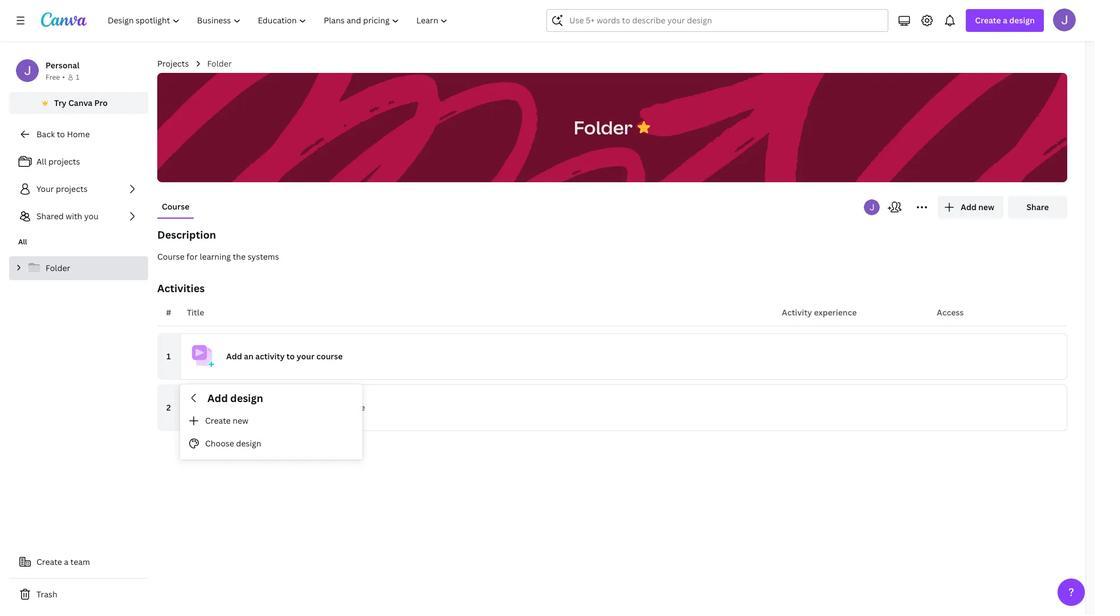 Task type: describe. For each thing, give the bounding box(es) containing it.
create a team
[[36, 557, 90, 568]]

projects link
[[157, 58, 189, 70]]

learning
[[200, 251, 231, 262]]

create for create new
[[205, 415, 231, 426]]

0 horizontal spatial folder link
[[9, 257, 148, 280]]

add an activity to your course
[[226, 351, 343, 362]]

back
[[36, 129, 55, 140]]

create new button
[[180, 410, 363, 433]]

your
[[36, 184, 54, 194]]

course for course for learning the systems
[[157, 251, 185, 262]]

design for choose design
[[236, 438, 261, 449]]

free •
[[46, 72, 65, 82]]

personal
[[46, 60, 79, 71]]

2 vertical spatial folder
[[46, 263, 70, 274]]

top level navigation element
[[100, 9, 458, 32]]

course for learning the systems
[[157, 251, 279, 262]]

title
[[187, 307, 204, 318]]

an
[[244, 351, 254, 362]]

with
[[66, 211, 82, 222]]

course inside dropdown button
[[316, 351, 343, 362]]

back to home
[[36, 129, 90, 140]]

experience
[[814, 307, 857, 318]]

share
[[1027, 202, 1049, 213]]

2
[[167, 402, 171, 413]]

1 horizontal spatial your
[[319, 402, 337, 413]]

0 vertical spatial 1
[[76, 72, 79, 82]]

all for all
[[18, 237, 27, 247]]

access
[[937, 307, 964, 318]]

all for all projects
[[36, 156, 46, 167]]

you
[[84, 211, 98, 222]]

for
[[187, 251, 198, 262]]

activities
[[157, 282, 205, 295]]

shared with you
[[36, 211, 98, 222]]

add design
[[208, 392, 263, 405]]

pro
[[94, 97, 108, 108]]

create for create a team
[[36, 557, 62, 568]]

a
[[64, 557, 68, 568]]

1 vertical spatial course
[[339, 402, 365, 413]]

activity
[[782, 307, 812, 318]]

try
[[54, 97, 66, 108]]

try canva pro button
[[9, 92, 148, 114]]

course for learning the systems button
[[157, 251, 1068, 263]]

1 horizontal spatial 1
[[167, 351, 171, 362]]

folder inside 'button'
[[574, 115, 633, 139]]

free
[[46, 72, 60, 82]]

your projects
[[36, 184, 88, 194]]



Task type: vqa. For each thing, say whether or not it's contained in the screenshot.
Create new button
yes



Task type: locate. For each thing, give the bounding box(es) containing it.
course left for
[[157, 251, 185, 262]]

course up description
[[162, 201, 190, 212]]

your projects link
[[9, 178, 148, 201]]

systems
[[248, 251, 279, 262]]

activity experience
[[782, 307, 857, 318]]

1 vertical spatial folder
[[574, 115, 633, 139]]

folder
[[207, 58, 232, 69], [574, 115, 633, 139], [46, 263, 70, 274]]

shared
[[36, 211, 64, 222]]

the inside button
[[233, 251, 246, 262]]

0 vertical spatial projects
[[48, 156, 80, 167]]

1 down #
[[167, 351, 171, 362]]

to inside dropdown button
[[287, 351, 295, 362]]

add for add an activity to your course
[[226, 351, 242, 362]]

1 vertical spatial to
[[287, 351, 295, 362]]

0 vertical spatial course
[[316, 351, 343, 362]]

home
[[67, 129, 90, 140]]

1 vertical spatial activity
[[278, 402, 307, 413]]

trash link
[[9, 584, 148, 607]]

all projects link
[[9, 151, 148, 173]]

0 vertical spatial the
[[233, 251, 246, 262]]

0 horizontal spatial your
[[297, 351, 315, 362]]

1 vertical spatial your
[[319, 402, 337, 413]]

1 vertical spatial the
[[244, 402, 257, 413]]

canva
[[68, 97, 92, 108]]

1 vertical spatial course
[[157, 251, 185, 262]]

next
[[259, 402, 276, 413]]

1 horizontal spatial folder
[[207, 58, 232, 69]]

team
[[70, 557, 90, 568]]

1 vertical spatial all
[[18, 237, 27, 247]]

1 vertical spatial create
[[36, 557, 62, 568]]

add inside add an activity to your course dropdown button
[[226, 351, 242, 362]]

choose design button
[[180, 433, 363, 455]]

all projects
[[36, 156, 80, 167]]

design for add design
[[230, 392, 263, 405]]

2 vertical spatial to
[[309, 402, 317, 413]]

create
[[205, 415, 231, 426], [36, 557, 62, 568]]

add an activity to your course button
[[180, 333, 1068, 380]]

add for add design
[[208, 392, 228, 405]]

create left the a
[[36, 557, 62, 568]]

design down new
[[236, 438, 261, 449]]

your
[[297, 351, 315, 362], [319, 402, 337, 413]]

projects for all projects
[[48, 156, 80, 167]]

add the next activity to your course
[[226, 402, 365, 413]]

1 vertical spatial projects
[[56, 184, 88, 194]]

add
[[226, 351, 242, 362], [208, 392, 228, 405], [226, 402, 242, 413]]

2 horizontal spatial folder
[[574, 115, 633, 139]]

folder link
[[207, 58, 232, 70], [9, 257, 148, 280]]

all
[[36, 156, 46, 167], [18, 237, 27, 247]]

0 horizontal spatial create
[[36, 557, 62, 568]]

your inside dropdown button
[[297, 351, 315, 362]]

design up new
[[230, 392, 263, 405]]

1 horizontal spatial all
[[36, 156, 46, 167]]

2 horizontal spatial to
[[309, 402, 317, 413]]

0 vertical spatial all
[[36, 156, 46, 167]]

create left new
[[205, 415, 231, 426]]

back to home link
[[9, 123, 148, 146]]

0 horizontal spatial to
[[57, 129, 65, 140]]

projects
[[157, 58, 189, 69]]

0 vertical spatial activity
[[255, 351, 285, 362]]

1 horizontal spatial create
[[205, 415, 231, 426]]

1 vertical spatial design
[[236, 438, 261, 449]]

add left an
[[226, 351, 242, 362]]

design
[[230, 392, 263, 405], [236, 438, 261, 449]]

create inside button
[[36, 557, 62, 568]]

1 vertical spatial folder link
[[9, 257, 148, 280]]

0 vertical spatial your
[[297, 351, 315, 362]]

folder link right "projects" 'link' on the top left of page
[[207, 58, 232, 70]]

to right an
[[287, 351, 295, 362]]

1
[[76, 72, 79, 82], [167, 351, 171, 362]]

try canva pro
[[54, 97, 108, 108]]

1 horizontal spatial to
[[287, 351, 295, 362]]

projects for your projects
[[56, 184, 88, 194]]

#
[[166, 307, 171, 318]]

choose design
[[205, 438, 261, 449]]

add up new
[[226, 402, 242, 413]]

•
[[62, 72, 65, 82]]

projects
[[48, 156, 80, 167], [56, 184, 88, 194]]

projects right your
[[56, 184, 88, 194]]

None search field
[[547, 9, 889, 32]]

1 right '•' at the top left
[[76, 72, 79, 82]]

course for course
[[162, 201, 190, 212]]

create new
[[205, 415, 249, 426]]

0 vertical spatial to
[[57, 129, 65, 140]]

the right 'learning'
[[233, 251, 246, 262]]

the
[[233, 251, 246, 262], [244, 402, 257, 413]]

list
[[9, 151, 148, 228]]

activity
[[255, 351, 285, 362], [278, 402, 307, 413]]

share button
[[1008, 196, 1068, 219]]

0 horizontal spatial folder
[[46, 263, 70, 274]]

0 vertical spatial create
[[205, 415, 231, 426]]

the up new
[[244, 402, 257, 413]]

0 horizontal spatial all
[[18, 237, 27, 247]]

0 vertical spatial design
[[230, 392, 263, 405]]

shared with you link
[[9, 205, 148, 228]]

projects down back to home
[[48, 156, 80, 167]]

new
[[233, 415, 249, 426]]

0 horizontal spatial 1
[[76, 72, 79, 82]]

folder button
[[568, 110, 639, 146]]

1 horizontal spatial folder link
[[207, 58, 232, 70]]

trash
[[36, 589, 57, 600]]

activity right an
[[255, 351, 285, 362]]

to
[[57, 129, 65, 140], [287, 351, 295, 362], [309, 402, 317, 413]]

0 vertical spatial course
[[162, 201, 190, 212]]

create inside "button"
[[205, 415, 231, 426]]

create a team button
[[9, 551, 148, 574]]

folder link down shared with you link
[[9, 257, 148, 280]]

course
[[316, 351, 343, 362], [339, 402, 365, 413]]

design inside button
[[236, 438, 261, 449]]

add up the create new
[[208, 392, 228, 405]]

to right 'back' at the top
[[57, 129, 65, 140]]

choose
[[205, 438, 234, 449]]

add for add the next activity to your course
[[226, 402, 242, 413]]

activity inside add an activity to your course dropdown button
[[255, 351, 285, 362]]

0 vertical spatial folder
[[207, 58, 232, 69]]

description
[[157, 228, 216, 242]]

to right next
[[309, 402, 317, 413]]

course
[[162, 201, 190, 212], [157, 251, 185, 262]]

list containing all projects
[[9, 151, 148, 228]]

1 vertical spatial 1
[[167, 351, 171, 362]]

course button
[[157, 196, 194, 218]]

activity right next
[[278, 402, 307, 413]]

0 vertical spatial folder link
[[207, 58, 232, 70]]



